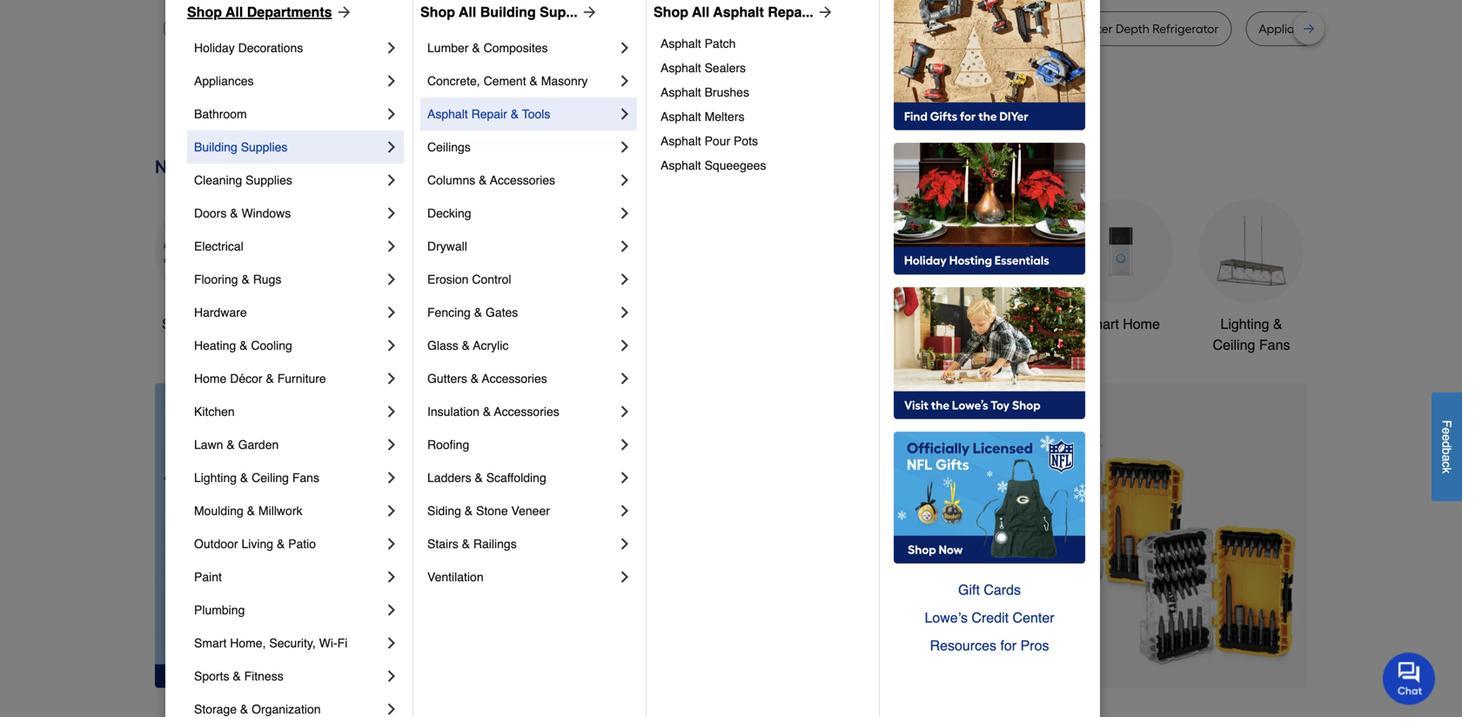 Task type: locate. For each thing, give the bounding box(es) containing it.
arrow right image for shop all asphalt repa...
[[814, 3, 834, 21]]

officially licensed n f l gifts. shop now. image
[[894, 432, 1085, 564]]

shop up french door refrigerator at the left of page
[[654, 4, 688, 20]]

asphalt repair & tools link
[[427, 97, 616, 131]]

concrete, cement & masonry
[[427, 74, 588, 88]]

2 profile from the left
[[889, 21, 924, 36]]

shop all asphalt repa... link
[[654, 2, 834, 23]]

0 horizontal spatial shop
[[187, 4, 222, 20]]

e up b
[[1440, 434, 1454, 441]]

& inside moulding & millwork link
[[247, 504, 255, 518]]

1 horizontal spatial refrigerator
[[641, 21, 707, 36]]

1 horizontal spatial ceiling
[[1213, 337, 1256, 353]]

& inside glass & acrylic link
[[462, 339, 470, 353]]

1 vertical spatial building
[[194, 140, 237, 154]]

smart for smart home, security, wi-fi
[[194, 636, 227, 650]]

& for ladders & scaffolding link at the left bottom of the page
[[475, 471, 483, 485]]

asphalt inside asphalt squeegees link
[[661, 158, 701, 172]]

outdoor down moulding
[[194, 537, 238, 551]]

0 vertical spatial outdoor
[[810, 316, 860, 332]]

flooring
[[194, 272, 238, 286]]

1 e from the top
[[1440, 427, 1454, 434]]

building supplies link
[[194, 131, 383, 164]]

supplies inside "link"
[[246, 173, 292, 187]]

1 horizontal spatial shop
[[420, 4, 455, 20]]

0 horizontal spatial ceiling
[[252, 471, 289, 485]]

arrow right image for shop all building sup...
[[578, 3, 599, 21]]

chevron right image for concrete, cement & masonry
[[616, 72, 634, 90]]

1 horizontal spatial building
[[480, 4, 536, 20]]

asphalt down the asphalt patch at the top
[[661, 61, 701, 75]]

accessories for gutters & accessories
[[482, 372, 547, 386]]

& for stairs & railings link
[[462, 537, 470, 551]]

& inside insulation & accessories link
[[483, 405, 491, 419]]

& for columns & accessories link
[[479, 173, 487, 187]]

home inside smart home link
[[1123, 316, 1160, 332]]

plumbing
[[194, 603, 245, 617]]

shop
[[187, 4, 222, 20], [420, 4, 455, 20], [654, 4, 688, 20]]

ceiling inside "lighting & ceiling fans"
[[1213, 337, 1256, 353]]

arrow right image inside the "shop all building sup..." link
[[578, 3, 599, 21]]

1 profile from the left
[[428, 21, 462, 36]]

home inside home décor & furniture 'link'
[[194, 372, 227, 386]]

patio
[[288, 537, 316, 551]]

asphalt for asphalt repair & tools
[[427, 107, 468, 121]]

supplies up cleaning supplies
[[241, 140, 288, 154]]

0 vertical spatial supplies
[[241, 140, 288, 154]]

profile
[[428, 21, 462, 36], [889, 21, 924, 36]]

insulation & accessories link
[[427, 395, 616, 428]]

1 horizontal spatial lighting
[[1221, 316, 1269, 332]]

smart home link
[[1069, 199, 1173, 335]]

1 horizontal spatial lighting & ceiling fans
[[1213, 316, 1290, 353]]

& inside storage & organization "link"
[[240, 702, 248, 716]]

refrigerator up the asphalt patch at the top
[[641, 21, 707, 36]]

ge profile refrigerator
[[408, 21, 531, 36]]

decorations for holiday
[[238, 41, 303, 55]]

repa...
[[768, 4, 814, 20]]

0 vertical spatial building
[[480, 4, 536, 20]]

accessories up insulation & accessories link at the bottom left of the page
[[482, 372, 547, 386]]

building up composites
[[480, 4, 536, 20]]

ladders
[[427, 471, 471, 485]]

& inside columns & accessories link
[[479, 173, 487, 187]]

0 horizontal spatial refrigerator
[[465, 21, 531, 36]]

e up d
[[1440, 427, 1454, 434]]

control
[[472, 272, 511, 286]]

outdoor for outdoor tools & equipment
[[810, 316, 860, 332]]

holiday decorations link
[[194, 31, 383, 64]]

accessories
[[490, 173, 555, 187], [482, 372, 547, 386], [494, 405, 559, 419]]

a
[[1440, 455, 1454, 461]]

decorations down shop all departments link on the left top of page
[[238, 41, 303, 55]]

shop
[[162, 316, 194, 332]]

deals
[[217, 316, 252, 332]]

1 vertical spatial fans
[[292, 471, 319, 485]]

decorations down christmas at the left top of page
[[562, 337, 636, 353]]

1 vertical spatial decorations
[[562, 337, 636, 353]]

1 horizontal spatial profile
[[889, 21, 924, 36]]

& inside gutters & accessories link
[[471, 372, 479, 386]]

shop up ge profile refrigerator
[[420, 4, 455, 20]]

asphalt inside asphalt melters link
[[661, 110, 701, 124]]

railings
[[473, 537, 517, 551]]

0 horizontal spatial outdoor
[[194, 537, 238, 551]]

outdoor up equipment
[[810, 316, 860, 332]]

bathroom
[[194, 107, 247, 121], [960, 316, 1021, 332]]

refrigerator down shop all building sup...
[[465, 21, 531, 36]]

asphalt down the asphalt brushes
[[661, 110, 701, 124]]

1 refrigerator from the left
[[465, 21, 531, 36]]

asphalt inside asphalt pour pots link
[[661, 134, 701, 148]]

asphalt down asphalt pour pots at the top of the page
[[661, 158, 701, 172]]

& inside 'doors & windows' link
[[230, 206, 238, 220]]

asphalt patch
[[661, 37, 736, 50]]

chevron right image for gutters & accessories
[[616, 370, 634, 387]]

storage & organization link
[[194, 693, 383, 717]]

1 horizontal spatial bathroom link
[[938, 199, 1043, 335]]

pros
[[1021, 638, 1049, 654]]

2 ge from the left
[[870, 21, 887, 36]]

all up ge profile refrigerator
[[459, 4, 476, 20]]

0 horizontal spatial lighting & ceiling fans link
[[194, 461, 383, 494]]

& for gutters & accessories link
[[471, 372, 479, 386]]

1 horizontal spatial lighting & ceiling fans link
[[1199, 199, 1304, 356]]

composites
[[484, 41, 548, 55]]

shop up holiday
[[187, 4, 222, 20]]

tools up equipment
[[864, 316, 897, 332]]

asphalt up patch at the top
[[713, 4, 764, 20]]

1 vertical spatial smart
[[194, 636, 227, 650]]

& inside ladders & scaffolding link
[[475, 471, 483, 485]]

electrical link
[[194, 230, 383, 263]]

supplies up windows
[[246, 173, 292, 187]]

chevron right image for flooring & rugs
[[383, 271, 400, 288]]

& for glass & acrylic link
[[462, 339, 470, 353]]

smart for smart home
[[1082, 316, 1119, 332]]

f e e d b a c k
[[1440, 420, 1454, 474]]

chevron right image for heating & cooling
[[383, 337, 400, 354]]

visit the lowe's toy shop. image
[[894, 287, 1085, 420]]

insulation
[[427, 405, 480, 419]]

asphalt
[[713, 4, 764, 20], [661, 37, 701, 50], [661, 61, 701, 75], [661, 85, 701, 99], [427, 107, 468, 121], [661, 110, 701, 124], [661, 134, 701, 148], [661, 158, 701, 172]]

asphalt sealers link
[[661, 56, 867, 80]]

moulding & millwork link
[[194, 494, 383, 527]]

all for building
[[459, 4, 476, 20]]

refrigerator for french door refrigerator
[[641, 21, 707, 36]]

1 horizontal spatial ge
[[870, 21, 887, 36]]

shop all asphalt repa...
[[654, 4, 814, 20]]

& inside sports & fitness link
[[233, 669, 241, 683]]

0 vertical spatial lighting & ceiling fans link
[[1199, 199, 1304, 356]]

& inside lawn & garden link
[[227, 438, 235, 452]]

new deals every day during 25 days of deals image
[[155, 152, 1307, 182]]

& inside stairs & railings link
[[462, 537, 470, 551]]

ceiling
[[1213, 337, 1256, 353], [252, 471, 289, 485]]

lighting
[[1221, 316, 1269, 332], [194, 471, 237, 485]]

holiday decorations
[[194, 41, 303, 55]]

security,
[[269, 636, 316, 650]]

& inside asphalt repair & tools link
[[511, 107, 519, 121]]

chevron right image for storage & organization
[[383, 701, 400, 717]]

chevron right image for ladders & scaffolding
[[616, 469, 634, 487]]

building up the cleaning
[[194, 140, 237, 154]]

tools up ceilings link
[[522, 107, 550, 121]]

0 horizontal spatial home
[[194, 372, 227, 386]]

profile for ge profile refrigerator
[[428, 21, 462, 36]]

0 horizontal spatial decorations
[[238, 41, 303, 55]]

lowe's
[[925, 610, 968, 626]]

2 horizontal spatial tools
[[864, 316, 897, 332]]

asphalt inside asphalt brushes link
[[661, 85, 701, 99]]

counter depth refrigerator
[[1068, 21, 1219, 36]]

0 vertical spatial decorations
[[238, 41, 303, 55]]

supplies for cleaning supplies
[[246, 173, 292, 187]]

arrow right image inside shop all departments link
[[332, 3, 353, 21]]

tools up glass & acrylic on the left top
[[452, 316, 485, 332]]

all for departments
[[226, 4, 243, 20]]

ladders & scaffolding link
[[427, 461, 616, 494]]

chevron right image for smart home, security, wi-fi
[[383, 635, 400, 652]]

asphalt inside asphalt sealers "link"
[[661, 61, 701, 75]]

glass & acrylic link
[[427, 329, 616, 362]]

& for flooring & rugs link
[[242, 272, 250, 286]]

decorations inside "link"
[[238, 41, 303, 55]]

1 vertical spatial bathroom
[[960, 316, 1021, 332]]

refrigerator right depth
[[1153, 21, 1219, 36]]

2 vertical spatial accessories
[[494, 405, 559, 419]]

stairs & railings
[[427, 537, 517, 551]]

chevron right image
[[383, 39, 400, 57], [616, 105, 634, 123], [616, 138, 634, 156], [616, 171, 634, 189], [383, 238, 400, 255], [383, 271, 400, 288], [616, 304, 634, 321], [383, 403, 400, 420], [616, 436, 634, 453], [616, 469, 634, 487], [383, 502, 400, 520], [383, 568, 400, 586], [616, 568, 634, 586], [383, 701, 400, 717]]

stairs & railings link
[[427, 527, 616, 561]]

outdoor for outdoor living & patio
[[194, 537, 238, 551]]

1 horizontal spatial decorations
[[562, 337, 636, 353]]

storage
[[194, 702, 237, 716]]

melters
[[705, 110, 745, 124]]

& for insulation & accessories link at the bottom left of the page
[[483, 405, 491, 419]]

rugs
[[253, 272, 281, 286]]

chevron right image for electrical
[[383, 238, 400, 255]]

drywall link
[[427, 230, 616, 263]]

1 vertical spatial lighting & ceiling fans
[[194, 471, 319, 485]]

gutters & accessories link
[[427, 362, 616, 395]]

arrow right image
[[332, 3, 353, 21], [578, 3, 599, 21], [814, 3, 834, 21], [1275, 536, 1293, 553]]

all up holiday decorations
[[226, 4, 243, 20]]

asphalt down asphalt melters
[[661, 134, 701, 148]]

building supplies
[[194, 140, 288, 154]]

chevron right image for lighting & ceiling fans
[[383, 469, 400, 487]]

1 shop from the left
[[187, 4, 222, 20]]

electrical
[[194, 239, 244, 253]]

0 vertical spatial bathroom link
[[194, 97, 383, 131]]

chevron right image for holiday decorations
[[383, 39, 400, 57]]

fencing & gates
[[427, 306, 518, 319]]

asphalt up asphalt sealers
[[661, 37, 701, 50]]

1 horizontal spatial smart
[[1082, 316, 1119, 332]]

0 vertical spatial lighting & ceiling fans
[[1213, 316, 1290, 353]]

cards
[[984, 582, 1021, 598]]

0 vertical spatial smart
[[1082, 316, 1119, 332]]

0 vertical spatial home
[[1123, 316, 1160, 332]]

sports & fitness link
[[194, 660, 383, 693]]

0 vertical spatial ceiling
[[1213, 337, 1256, 353]]

& inside flooring & rugs link
[[242, 272, 250, 286]]

1 horizontal spatial fans
[[1259, 337, 1290, 353]]

concrete, cement & masonry link
[[427, 64, 616, 97]]

0 vertical spatial fans
[[1259, 337, 1290, 353]]

1 ge from the left
[[408, 21, 425, 36]]

sup...
[[540, 4, 578, 20]]

0 horizontal spatial bathroom
[[194, 107, 247, 121]]

chevron right image for siding & stone veneer
[[616, 502, 634, 520]]

sealers
[[705, 61, 746, 75]]

&
[[472, 41, 480, 55], [530, 74, 538, 88], [511, 107, 519, 121], [479, 173, 487, 187], [230, 206, 238, 220], [242, 272, 250, 286], [474, 306, 482, 319], [900, 316, 910, 332], [1273, 316, 1283, 332], [239, 339, 248, 353], [462, 339, 470, 353], [266, 372, 274, 386], [471, 372, 479, 386], [483, 405, 491, 419], [227, 438, 235, 452], [240, 471, 248, 485], [475, 471, 483, 485], [247, 504, 255, 518], [465, 504, 473, 518], [277, 537, 285, 551], [462, 537, 470, 551], [233, 669, 241, 683], [240, 702, 248, 716]]

1 horizontal spatial outdoor
[[810, 316, 860, 332]]

shop for shop all building sup...
[[420, 4, 455, 20]]

2 refrigerator from the left
[[641, 21, 707, 36]]

e
[[1440, 427, 1454, 434], [1440, 434, 1454, 441]]

& inside heating & cooling link
[[239, 339, 248, 353]]

0 horizontal spatial lighting
[[194, 471, 237, 485]]

accessories for insulation & accessories
[[494, 405, 559, 419]]

ge for ge profile
[[870, 21, 887, 36]]

2 horizontal spatial shop
[[654, 4, 688, 20]]

appliance
[[1259, 21, 1315, 36]]

chevron right image for bathroom
[[383, 105, 400, 123]]

asphalt for asphalt sealers
[[661, 61, 701, 75]]

chevron right image for insulation & accessories
[[616, 403, 634, 420]]

0 horizontal spatial profile
[[428, 21, 462, 36]]

asphalt inside asphalt patch link
[[661, 37, 701, 50]]

3 refrigerator from the left
[[1153, 21, 1219, 36]]

shop all building sup...
[[420, 4, 578, 20]]

wi-
[[319, 636, 337, 650]]

fans inside "lighting & ceiling fans"
[[1259, 337, 1290, 353]]

1 vertical spatial accessories
[[482, 372, 547, 386]]

& inside siding & stone veneer link
[[465, 504, 473, 518]]

chevron right image for lawn & garden
[[383, 436, 400, 453]]

1 horizontal spatial home
[[1123, 316, 1160, 332]]

outdoor tools & equipment link
[[808, 199, 912, 356]]

0 horizontal spatial ge
[[408, 21, 425, 36]]

chevron right image for lumber & composites
[[616, 39, 634, 57]]

chevron right image for appliances
[[383, 72, 400, 90]]

2 horizontal spatial refrigerator
[[1153, 21, 1219, 36]]

scroll to item #2 image
[[839, 657, 880, 663]]

1 vertical spatial bathroom link
[[938, 199, 1043, 335]]

1 vertical spatial supplies
[[246, 173, 292, 187]]

décor
[[230, 372, 263, 386]]

home
[[1123, 316, 1160, 332], [194, 372, 227, 386]]

chevron right image
[[616, 39, 634, 57], [383, 72, 400, 90], [616, 72, 634, 90], [383, 105, 400, 123], [383, 138, 400, 156], [383, 171, 400, 189], [383, 205, 400, 222], [616, 205, 634, 222], [616, 238, 634, 255], [616, 271, 634, 288], [383, 304, 400, 321], [383, 337, 400, 354], [616, 337, 634, 354], [383, 370, 400, 387], [616, 370, 634, 387], [616, 403, 634, 420], [383, 436, 400, 453], [383, 469, 400, 487], [616, 502, 634, 520], [383, 535, 400, 553], [616, 535, 634, 553], [383, 601, 400, 619], [383, 635, 400, 652], [383, 668, 400, 685]]

asphalt up the ceilings
[[427, 107, 468, 121]]

2 shop from the left
[[420, 4, 455, 20]]

appliance package
[[1259, 21, 1367, 36]]

& inside "fencing & gates" link
[[474, 306, 482, 319]]

doors & windows
[[194, 206, 291, 220]]

0 vertical spatial lighting
[[1221, 316, 1269, 332]]

1 vertical spatial ceiling
[[252, 471, 289, 485]]

cooling
[[251, 339, 292, 353]]

0 vertical spatial accessories
[[490, 173, 555, 187]]

lowe's wishes you and your family a happy hanukkah. image
[[155, 91, 1307, 135]]

chevron right image for cleaning supplies
[[383, 171, 400, 189]]

& inside lumber & composites link
[[472, 41, 480, 55]]

& for siding & stone veneer link
[[465, 504, 473, 518]]

chevron right image for moulding & millwork
[[383, 502, 400, 520]]

outdoor
[[810, 316, 860, 332], [194, 537, 238, 551]]

arrow right image inside shop all asphalt repa... link
[[814, 3, 834, 21]]

0 horizontal spatial smart
[[194, 636, 227, 650]]

asphalt inside asphalt repair & tools link
[[427, 107, 468, 121]]

refrigerator for counter depth refrigerator
[[1153, 21, 1219, 36]]

outdoor living & patio link
[[194, 527, 383, 561]]

shop all departments
[[187, 4, 332, 20]]

asphalt for asphalt pour pots
[[661, 134, 701, 148]]

scaffolding
[[486, 471, 546, 485]]

moulding
[[194, 504, 244, 518]]

accessories down gutters & accessories link
[[494, 405, 559, 419]]

all up heating at the left top of the page
[[198, 316, 213, 332]]

0 horizontal spatial building
[[194, 140, 237, 154]]

all up the asphalt patch at the top
[[692, 4, 710, 20]]

chevron right image for kitchen
[[383, 403, 400, 420]]

gates
[[486, 306, 518, 319]]

tools inside "link"
[[452, 316, 485, 332]]

1 vertical spatial outdoor
[[194, 537, 238, 551]]

0 horizontal spatial tools
[[452, 316, 485, 332]]

accessories for columns & accessories
[[490, 173, 555, 187]]

chevron right image for columns & accessories
[[616, 171, 634, 189]]

1 vertical spatial home
[[194, 372, 227, 386]]

acrylic
[[473, 339, 509, 353]]

& inside home décor & furniture 'link'
[[266, 372, 274, 386]]

shop all deals link
[[155, 199, 259, 335]]

asphalt up asphalt melters
[[661, 85, 701, 99]]

& inside outdoor living & patio link
[[277, 537, 285, 551]]

3 shop from the left
[[654, 4, 688, 20]]

all for asphalt
[[692, 4, 710, 20]]

chat invite button image
[[1383, 652, 1436, 705]]

accessories down ceilings link
[[490, 173, 555, 187]]

asphalt brushes
[[661, 85, 749, 99]]

outdoor inside the outdoor tools & equipment
[[810, 316, 860, 332]]



Task type: describe. For each thing, give the bounding box(es) containing it.
ventilation link
[[427, 561, 616, 594]]

arrow right image for shop all departments
[[332, 3, 353, 21]]

2 e from the top
[[1440, 434, 1454, 441]]

gift
[[958, 582, 980, 598]]

concrete,
[[427, 74, 480, 88]]

christmas decorations link
[[547, 199, 651, 356]]

smart home, security, wi-fi link
[[194, 627, 383, 660]]

1 horizontal spatial bathroom
[[960, 316, 1021, 332]]

asphalt pour pots
[[661, 134, 758, 148]]

shop for shop all asphalt repa...
[[654, 4, 688, 20]]

profile for ge profile
[[889, 21, 924, 36]]

0 horizontal spatial fans
[[292, 471, 319, 485]]

erosion control link
[[427, 263, 616, 296]]

asphalt inside shop all asphalt repa... link
[[713, 4, 764, 20]]

pour
[[705, 134, 730, 148]]

chevron right image for roofing
[[616, 436, 634, 453]]

windows
[[242, 206, 291, 220]]

refrigerator for ge profile refrigerator
[[465, 21, 531, 36]]

siding
[[427, 504, 461, 518]]

furniture
[[277, 372, 326, 386]]

chevron right image for decking
[[616, 205, 634, 222]]

chevron right image for drywall
[[616, 238, 634, 255]]

cleaning
[[194, 173, 242, 187]]

decking link
[[427, 197, 616, 230]]

supplies for building supplies
[[241, 140, 288, 154]]

arrow left image
[[479, 536, 496, 553]]

& inside concrete, cement & masonry link
[[530, 74, 538, 88]]

chevron right image for doors & windows
[[383, 205, 400, 222]]

asphalt melters link
[[661, 104, 867, 129]]

shop for shop all departments
[[187, 4, 222, 20]]

& for lawn & garden link
[[227, 438, 235, 452]]

sports & fitness
[[194, 669, 283, 683]]

0 horizontal spatial lighting & ceiling fans
[[194, 471, 319, 485]]

glass & acrylic
[[427, 339, 509, 353]]

siding & stone veneer
[[427, 504, 550, 518]]

asphalt patch link
[[661, 31, 867, 56]]

chevron right image for ceilings
[[616, 138, 634, 156]]

roofing link
[[427, 428, 616, 461]]

ceilings
[[427, 140, 471, 154]]

asphalt for asphalt squeegees
[[661, 158, 701, 172]]

appliances link
[[194, 64, 383, 97]]

asphalt for asphalt melters
[[661, 110, 701, 124]]

& inside the outdoor tools & equipment
[[900, 316, 910, 332]]

storage & organization
[[194, 702, 321, 716]]

garden
[[238, 438, 279, 452]]

asphalt for asphalt patch
[[661, 37, 701, 50]]

f
[[1440, 420, 1454, 427]]

1 vertical spatial lighting
[[194, 471, 237, 485]]

moulding & millwork
[[194, 504, 302, 518]]

d
[[1440, 441, 1454, 448]]

& for 'doors & windows' link on the left top
[[230, 206, 238, 220]]

gutters
[[427, 372, 467, 386]]

lumber
[[427, 41, 469, 55]]

brushes
[[705, 85, 749, 99]]

& inside "lighting & ceiling fans"
[[1273, 316, 1283, 332]]

chevron right image for hardware
[[383, 304, 400, 321]]

lawn & garden
[[194, 438, 279, 452]]

outdoor tools & equipment
[[810, 316, 910, 353]]

fi
[[337, 636, 348, 650]]

fencing
[[427, 306, 471, 319]]

chevron right image for asphalt repair & tools
[[616, 105, 634, 123]]

organization
[[252, 702, 321, 716]]

asphalt pour pots link
[[661, 129, 867, 153]]

find gifts for the diyer. image
[[894, 0, 1085, 131]]

ge for ge profile refrigerator
[[408, 21, 425, 36]]

asphalt repair & tools
[[427, 107, 550, 121]]

decorations for christmas
[[562, 337, 636, 353]]

appliances
[[194, 74, 254, 88]]

ge profile
[[870, 21, 924, 36]]

lowe's credit center link
[[894, 604, 1085, 632]]

& for lumber & composites link
[[472, 41, 480, 55]]

living
[[242, 537, 273, 551]]

k
[[1440, 467, 1454, 474]]

holiday hosting essentials. image
[[894, 143, 1085, 275]]

1 horizontal spatial tools
[[522, 107, 550, 121]]

all for deals
[[198, 316, 213, 332]]

lumber & composites
[[427, 41, 548, 55]]

0 horizontal spatial bathroom link
[[194, 97, 383, 131]]

chevron right image for stairs & railings
[[616, 535, 634, 553]]

resources
[[930, 638, 997, 654]]

asphalt squeegees
[[661, 158, 766, 172]]

1 vertical spatial lighting & ceiling fans link
[[194, 461, 383, 494]]

ladders & scaffolding
[[427, 471, 546, 485]]

package
[[1318, 21, 1367, 36]]

chevron right image for paint
[[383, 568, 400, 586]]

veneer
[[511, 504, 550, 518]]

up to 50 percent off select tools and accessories. image
[[464, 383, 1307, 688]]

home décor & furniture
[[194, 372, 326, 386]]

hardware
[[194, 306, 247, 319]]

0 vertical spatial bathroom
[[194, 107, 247, 121]]

& for sports & fitness link at the left bottom
[[233, 669, 241, 683]]

kitchen link
[[194, 395, 383, 428]]

& for heating & cooling link
[[239, 339, 248, 353]]

shop these last-minute gifts. $99 or less. quantities are limited and won't last. image
[[155, 383, 436, 688]]

asphalt sealers
[[661, 61, 746, 75]]

credit
[[972, 610, 1009, 626]]

sports
[[194, 669, 229, 683]]

resources for pros
[[930, 638, 1049, 654]]

chevron right image for fencing & gates
[[616, 304, 634, 321]]

columns
[[427, 173, 475, 187]]

shop all departments link
[[187, 2, 353, 23]]

heating & cooling
[[194, 339, 292, 353]]

doors & windows link
[[194, 197, 383, 230]]

& for moulding & millwork link
[[247, 504, 255, 518]]

& for storage & organization "link" at the left bottom
[[240, 702, 248, 716]]

heating & cooling link
[[194, 329, 383, 362]]

chevron right image for outdoor living & patio
[[383, 535, 400, 553]]

fencing & gates link
[[427, 296, 616, 329]]

flooring & rugs link
[[194, 263, 383, 296]]

millwork
[[258, 504, 302, 518]]

fitness
[[244, 669, 283, 683]]

christmas
[[567, 316, 630, 332]]

chevron right image for ventilation
[[616, 568, 634, 586]]

& for "fencing & gates" link
[[474, 306, 482, 319]]

kitchen
[[194, 405, 235, 419]]

asphalt for asphalt brushes
[[661, 85, 701, 99]]

chevron right image for sports & fitness
[[383, 668, 400, 685]]

masonry
[[541, 74, 588, 88]]

c
[[1440, 461, 1454, 467]]

chevron right image for erosion control
[[616, 271, 634, 288]]

shop all building sup... link
[[420, 2, 599, 23]]

door
[[611, 21, 638, 36]]

chevron right image for building supplies
[[383, 138, 400, 156]]

erosion control
[[427, 272, 511, 286]]

resources for pros link
[[894, 632, 1085, 660]]

tools inside the outdoor tools & equipment
[[864, 316, 897, 332]]

& for bottommost 'lighting & ceiling fans' link
[[240, 471, 248, 485]]

glass
[[427, 339, 459, 353]]

stone
[[476, 504, 508, 518]]

chevron right image for glass & acrylic
[[616, 337, 634, 354]]

hardware link
[[194, 296, 383, 329]]

depth
[[1116, 21, 1150, 36]]

chevron right image for home décor & furniture
[[383, 370, 400, 387]]

columns & accessories link
[[427, 164, 616, 197]]

chevron right image for plumbing
[[383, 601, 400, 619]]



Task type: vqa. For each thing, say whether or not it's contained in the screenshot.
Paint chevron right icon
yes



